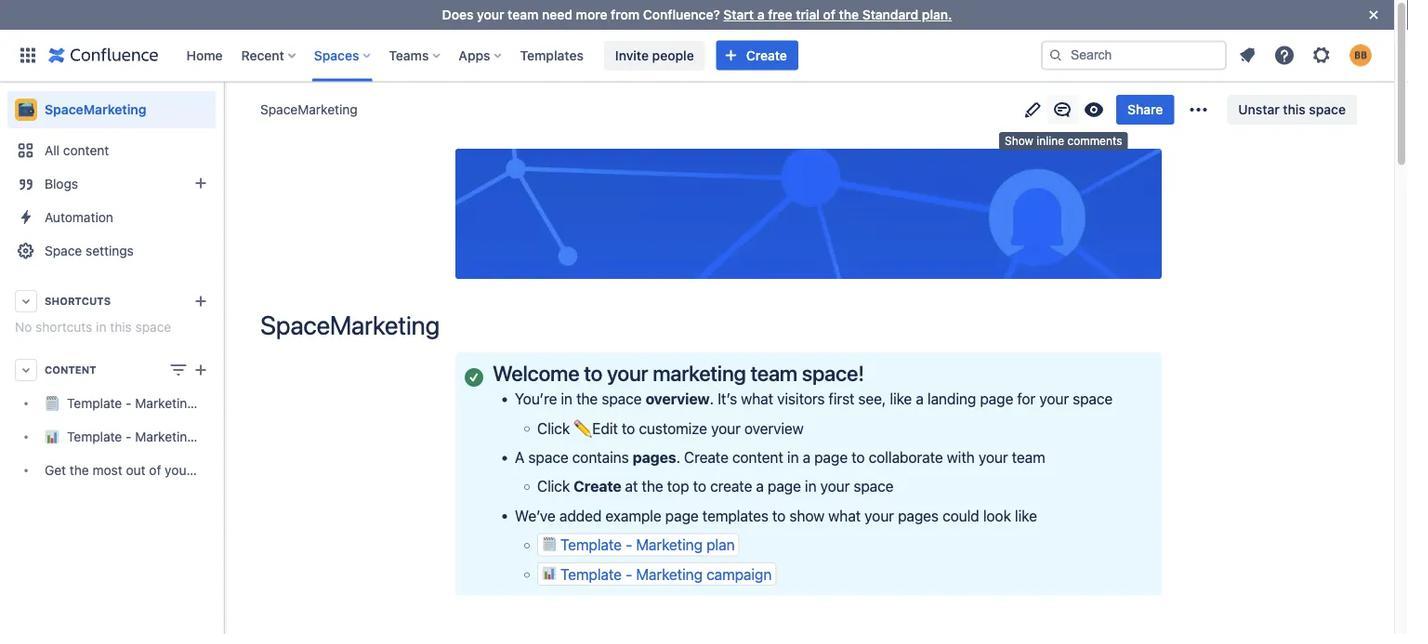 Task type: vqa. For each thing, say whether or not it's contained in the screenshot.
Further in the bottom of the page
no



Task type: describe. For each thing, give the bounding box(es) containing it.
plan for template - marketing plan button
[[707, 536, 735, 554]]

search image
[[1049, 48, 1064, 63]]

marketing for template - marketing campaign button
[[636, 565, 703, 583]]

template for template - marketing plan button
[[561, 536, 622, 554]]

all content
[[45, 143, 109, 158]]

start
[[724, 7, 754, 22]]

we've added example page templates to show what your pages could look like
[[515, 507, 1038, 525]]

contains
[[573, 448, 629, 466]]

0 horizontal spatial create
[[574, 478, 622, 495]]

no shortcuts in this space
[[15, 319, 171, 335]]

home
[[186, 47, 223, 63]]

click for click create at the top to create a page in your space
[[537, 478, 570, 495]]

template for template - marketing campaign button
[[561, 565, 622, 583]]

✏️
[[574, 419, 589, 437]]

what for your
[[829, 507, 861, 525]]

banner containing home
[[0, 29, 1395, 82]]

trial
[[796, 7, 820, 22]]

create button
[[717, 40, 799, 70]]

1 horizontal spatial content
[[733, 448, 784, 466]]

space settings
[[45, 243, 134, 258]]

your down it's
[[711, 419, 741, 437]]

1 horizontal spatial .
[[710, 390, 714, 408]]

see,
[[859, 390, 886, 408]]

space settings link
[[7, 234, 216, 268]]

:bar_chart: image
[[542, 566, 557, 581]]

a right create on the right of the page
[[756, 478, 764, 495]]

to up edit
[[584, 361, 603, 386]]

your right with
[[979, 448, 1008, 466]]

free
[[768, 7, 793, 22]]

template - marketing campaign link
[[7, 420, 257, 454]]

template - marketing plan button
[[537, 533, 740, 557]]

customize
[[639, 419, 708, 437]]

show
[[790, 507, 825, 525]]

to right edit
[[622, 419, 635, 437]]

no
[[15, 319, 32, 335]]

team up visitors
[[751, 361, 798, 386]]

help icon image
[[1274, 44, 1296, 66]]

1 horizontal spatial overview
[[745, 419, 804, 437]]

team inside get the most out of your team space link
[[195, 463, 225, 478]]

does
[[442, 7, 474, 22]]

need
[[542, 7, 573, 22]]

get
[[45, 463, 66, 478]]

start a free trial of the standard plan. link
[[724, 7, 952, 22]]

settings icon image
[[1311, 44, 1333, 66]]

you're in the space overview . it's what visitors first see, like a landing page for your space
[[515, 390, 1113, 408]]

- for template - marketing campaign button
[[626, 565, 633, 583]]

teams button
[[383, 40, 448, 70]]

confluence?
[[643, 7, 720, 22]]

change view image
[[167, 359, 190, 381]]

:notepad_spiral: image
[[542, 537, 557, 551]]

invite people button
[[604, 40, 705, 70]]

template - marketing campaign button
[[537, 563, 777, 586]]

plan for template - marketing plan link
[[199, 396, 224, 411]]

inline
[[1037, 134, 1065, 147]]

campaign for template - marketing campaign "link"
[[199, 429, 257, 444]]

marketing
[[653, 361, 746, 386]]

edit
[[593, 419, 618, 437]]

page down first
[[815, 448, 848, 466]]

edit this page image
[[1022, 99, 1044, 121]]

you're
[[515, 390, 557, 408]]

unstar
[[1239, 102, 1280, 117]]

a left landing
[[916, 390, 924, 408]]

share
[[1128, 102, 1164, 117]]

share button
[[1117, 95, 1175, 125]]

could
[[943, 507, 980, 525]]

to left show
[[773, 507, 786, 525]]

visitors
[[777, 390, 825, 408]]

to left the collaborate
[[852, 448, 865, 466]]

landing
[[928, 390, 977, 408]]

template - marketing campaign for template - marketing campaign "link"
[[67, 429, 257, 444]]

added
[[560, 507, 602, 525]]

unstar this space button
[[1228, 95, 1358, 125]]

1 vertical spatial create
[[684, 448, 729, 466]]

first
[[829, 390, 855, 408]]

a space contains pages . create content in a page to collaborate with your team
[[515, 448, 1046, 466]]

templates link
[[515, 40, 589, 70]]

copy image
[[863, 362, 885, 384]]

recent
[[241, 47, 284, 63]]

:bar_chart: image
[[542, 566, 557, 581]]

marketing for template - marketing plan link
[[135, 396, 195, 411]]

most
[[93, 463, 122, 478]]

example
[[606, 507, 662, 525]]

the right at
[[642, 478, 664, 495]]

appswitcher icon image
[[17, 44, 39, 66]]

a
[[515, 448, 525, 466]]

the inside space element
[[70, 463, 89, 478]]

what for visitors
[[741, 390, 774, 408]]

at
[[625, 478, 638, 495]]

add shortcut image
[[190, 290, 212, 312]]

we've
[[515, 507, 556, 525]]

- for template - marketing plan button
[[626, 536, 633, 554]]

top
[[667, 478, 689, 495]]

in up show
[[805, 478, 817, 495]]

space element
[[0, 82, 264, 634]]

automation link
[[7, 201, 216, 234]]

plan.
[[922, 7, 952, 22]]

collaborate
[[869, 448, 943, 466]]

:notepad_spiral: image
[[542, 537, 557, 551]]

get the most out of your team space link
[[7, 454, 264, 487]]

look
[[984, 507, 1012, 525]]

shortcuts
[[45, 295, 111, 307]]

recent button
[[236, 40, 303, 70]]

for
[[1018, 390, 1036, 408]]

apps button
[[453, 40, 509, 70]]

content inside space element
[[63, 143, 109, 158]]

settings
[[86, 243, 134, 258]]

a up show
[[803, 448, 811, 466]]



Task type: locate. For each thing, give the bounding box(es) containing it.
like right look
[[1015, 507, 1038, 525]]

1 vertical spatial this
[[110, 319, 132, 335]]

0 horizontal spatial template - marketing plan
[[67, 396, 224, 411]]

stop watching image
[[1083, 99, 1106, 121]]

all content link
[[7, 134, 216, 167]]

2 vertical spatial create
[[574, 478, 622, 495]]

template - marketing campaign
[[67, 429, 257, 444], [561, 565, 772, 583]]

collapse sidebar image
[[203, 91, 244, 128]]

create a blog image
[[190, 172, 212, 194]]

0 vertical spatial overview
[[646, 390, 710, 408]]

confluence image
[[48, 44, 159, 66], [48, 44, 159, 66]]

1 vertical spatial .
[[677, 448, 681, 466]]

team right out
[[195, 463, 225, 478]]

space
[[45, 243, 82, 258]]

a left free
[[758, 7, 765, 22]]

1 horizontal spatial like
[[1015, 507, 1038, 525]]

- for template - marketing campaign "link"
[[126, 429, 132, 444]]

your profile and preferences image
[[1350, 44, 1372, 66]]

1 vertical spatial overview
[[745, 419, 804, 437]]

template - marketing campaign up get the most out of your team space
[[67, 429, 257, 444]]

template for template - marketing campaign "link"
[[67, 429, 122, 444]]

click for click ✏️ edit to customize your overview
[[537, 419, 570, 437]]

1 horizontal spatial template - marketing plan
[[561, 536, 735, 554]]

0 vertical spatial template - marketing campaign
[[67, 429, 257, 444]]

- down example
[[626, 536, 633, 554]]

of
[[823, 7, 836, 22], [149, 463, 161, 478]]

click up we've
[[537, 478, 570, 495]]

pages down click ✏️ edit to customize your overview
[[633, 448, 677, 466]]

content
[[63, 143, 109, 158], [733, 448, 784, 466]]

shortcuts button
[[7, 285, 216, 318]]

:check_mark: image
[[465, 368, 484, 387], [465, 368, 484, 387]]

from
[[611, 7, 640, 22]]

this
[[1284, 102, 1306, 117], [110, 319, 132, 335]]

team down for
[[1012, 448, 1046, 466]]

0 vertical spatial campaign
[[199, 429, 257, 444]]

0 vertical spatial like
[[890, 390, 912, 408]]

0 vertical spatial this
[[1284, 102, 1306, 117]]

templates
[[703, 507, 769, 525]]

1 horizontal spatial pages
[[898, 507, 939, 525]]

campaign
[[199, 429, 257, 444], [707, 565, 772, 583]]

plan inside template - marketing plan link
[[199, 396, 224, 411]]

- down template - marketing plan button
[[626, 565, 633, 583]]

content
[[45, 364, 96, 376]]

banner
[[0, 29, 1395, 82]]

your
[[477, 7, 504, 22], [607, 361, 648, 386], [1040, 390, 1069, 408], [711, 419, 741, 437], [979, 448, 1008, 466], [165, 463, 191, 478], [821, 478, 850, 495], [865, 507, 894, 525]]

. left it's
[[710, 390, 714, 408]]

plan inside template - marketing plan button
[[707, 536, 735, 554]]

content up create on the right of the page
[[733, 448, 784, 466]]

1 vertical spatial what
[[829, 507, 861, 525]]

space
[[1310, 102, 1346, 117], [135, 319, 171, 335], [602, 390, 642, 408], [1073, 390, 1113, 408], [529, 448, 569, 466], [228, 463, 264, 478], [854, 478, 894, 495]]

template down added
[[561, 536, 622, 554]]

the up ✏️
[[577, 390, 598, 408]]

welcome to your marketing team space!
[[493, 361, 865, 386]]

campaign for template - marketing campaign button
[[707, 565, 772, 583]]

0 horizontal spatial template - marketing campaign
[[67, 429, 257, 444]]

0 horizontal spatial what
[[741, 390, 774, 408]]

in down the shortcuts dropdown button
[[96, 319, 106, 335]]

all
[[45, 143, 60, 158]]

in right you're
[[561, 390, 573, 408]]

0 horizontal spatial pages
[[633, 448, 677, 466]]

does your team need more from confluence? start a free trial of the standard plan.
[[442, 7, 952, 22]]

unstar this space
[[1239, 102, 1346, 117]]

0 horizontal spatial .
[[677, 448, 681, 466]]

0 horizontal spatial content
[[63, 143, 109, 158]]

template - marketing campaign inside "link"
[[67, 429, 257, 444]]

plan down create content image
[[199, 396, 224, 411]]

0 horizontal spatial of
[[149, 463, 161, 478]]

blogs
[[45, 176, 78, 192]]

1 horizontal spatial what
[[829, 507, 861, 525]]

templates
[[520, 47, 584, 63]]

your inside tree
[[165, 463, 191, 478]]

0 vertical spatial of
[[823, 7, 836, 22]]

your up edit
[[607, 361, 648, 386]]

1 vertical spatial template - marketing plan
[[561, 536, 735, 554]]

create content image
[[190, 359, 212, 381]]

tree inside space element
[[7, 387, 264, 487]]

spacemarketing inside space element
[[45, 102, 146, 117]]

template for template - marketing plan link
[[67, 396, 122, 411]]

show
[[1005, 134, 1034, 147]]

invite
[[615, 47, 649, 63]]

apps
[[459, 47, 491, 63]]

tree containing template - marketing plan
[[7, 387, 264, 487]]

in down visitors
[[788, 448, 799, 466]]

0 horizontal spatial this
[[110, 319, 132, 335]]

overview down welcome to your marketing team space!
[[646, 390, 710, 408]]

tree
[[7, 387, 264, 487]]

Search field
[[1041, 40, 1227, 70]]

welcome
[[493, 361, 580, 386]]

marketing inside "link"
[[135, 429, 195, 444]]

template - marketing plan
[[67, 396, 224, 411], [561, 536, 735, 554]]

pages left could
[[898, 507, 939, 525]]

template
[[67, 396, 122, 411], [67, 429, 122, 444], [561, 536, 622, 554], [561, 565, 622, 583]]

this down the shortcuts dropdown button
[[110, 319, 132, 335]]

template inside template - marketing campaign "link"
[[67, 429, 122, 444]]

template - marketing plan inside button
[[561, 536, 735, 554]]

people
[[652, 47, 694, 63]]

create down free
[[746, 47, 787, 63]]

template - marketing plan link
[[7, 387, 224, 420]]

what right it's
[[741, 390, 774, 408]]

1 vertical spatial plan
[[707, 536, 735, 554]]

shortcuts
[[35, 319, 92, 335]]

teams
[[389, 47, 429, 63]]

template - marketing campaign inside button
[[561, 565, 772, 583]]

2 click from the top
[[537, 478, 570, 495]]

0 vertical spatial .
[[710, 390, 714, 408]]

campaign inside template - marketing campaign button
[[707, 565, 772, 583]]

click create at the top to create a page in your space
[[537, 478, 894, 495]]

click
[[537, 419, 570, 437], [537, 478, 570, 495]]

template right :bar_chart: image
[[561, 565, 622, 583]]

this right unstar
[[1284, 102, 1306, 117]]

1 vertical spatial click
[[537, 478, 570, 495]]

0 vertical spatial template - marketing plan
[[67, 396, 224, 411]]

campaign down templates
[[707, 565, 772, 583]]

1 vertical spatial campaign
[[707, 565, 772, 583]]

in
[[96, 319, 106, 335], [561, 390, 573, 408], [788, 448, 799, 466], [805, 478, 817, 495]]

-
[[126, 396, 132, 411], [126, 429, 132, 444], [626, 536, 633, 554], [626, 565, 633, 583]]

with
[[947, 448, 975, 466]]

space!
[[802, 361, 865, 386]]

create inside popup button
[[746, 47, 787, 63]]

2 horizontal spatial create
[[746, 47, 787, 63]]

0 horizontal spatial spacemarketing link
[[7, 91, 216, 128]]

1 vertical spatial of
[[149, 463, 161, 478]]

get the most out of your team space
[[45, 463, 264, 478]]

marketing for template - marketing campaign "link"
[[135, 429, 195, 444]]

marketing
[[135, 396, 195, 411], [135, 429, 195, 444], [636, 536, 703, 554], [636, 565, 703, 583]]

- up template - marketing campaign "link"
[[126, 396, 132, 411]]

marketing down change view icon
[[135, 396, 195, 411]]

1 vertical spatial like
[[1015, 507, 1038, 525]]

your right out
[[165, 463, 191, 478]]

campaign down create content image
[[199, 429, 257, 444]]

global element
[[11, 29, 1041, 81]]

0 vertical spatial create
[[746, 47, 787, 63]]

- up out
[[126, 429, 132, 444]]

of right out
[[149, 463, 161, 478]]

0 horizontal spatial campaign
[[199, 429, 257, 444]]

template - marketing campaign down template - marketing plan button
[[561, 565, 772, 583]]

page down top
[[666, 507, 699, 525]]

automation
[[45, 210, 113, 225]]

- inside "link"
[[126, 429, 132, 444]]

template inside template - marketing plan button
[[561, 536, 622, 554]]

marketing down template - marketing plan button
[[636, 565, 703, 583]]

template - marketing plan up template - marketing campaign "link"
[[67, 396, 224, 411]]

this inside space element
[[110, 319, 132, 335]]

1 horizontal spatial campaign
[[707, 565, 772, 583]]

template - marketing plan for template - marketing plan button
[[561, 536, 735, 554]]

page
[[980, 390, 1014, 408], [815, 448, 848, 466], [768, 478, 801, 495], [666, 507, 699, 525]]

1 horizontal spatial plan
[[707, 536, 735, 554]]

create up click create at the top to create a page in your space
[[684, 448, 729, 466]]

marketing up template - marketing campaign button
[[636, 536, 703, 554]]

your right does
[[477, 7, 504, 22]]

content right all
[[63, 143, 109, 158]]

create down contains
[[574, 478, 622, 495]]

the right get
[[70, 463, 89, 478]]

what right show
[[829, 507, 861, 525]]

. up top
[[677, 448, 681, 466]]

standard
[[863, 7, 919, 22]]

more actions image
[[1188, 99, 1210, 121]]

of right trial
[[823, 7, 836, 22]]

this inside 'button'
[[1284, 102, 1306, 117]]

template - marketing plan up template - marketing campaign button
[[561, 536, 735, 554]]

1 horizontal spatial template - marketing campaign
[[561, 565, 772, 583]]

the right trial
[[839, 7, 859, 22]]

spaces button
[[309, 40, 378, 70]]

create
[[710, 478, 753, 495]]

content button
[[7, 353, 216, 387]]

0 vertical spatial plan
[[199, 396, 224, 411]]

1 vertical spatial content
[[733, 448, 784, 466]]

page left for
[[980, 390, 1014, 408]]

spacemarketing link up "all content" link
[[7, 91, 216, 128]]

template down content dropdown button
[[67, 396, 122, 411]]

0 vertical spatial what
[[741, 390, 774, 408]]

1 vertical spatial template - marketing campaign
[[561, 565, 772, 583]]

space inside 'button'
[[1310, 102, 1346, 117]]

template up most
[[67, 429, 122, 444]]

1 vertical spatial pages
[[898, 507, 939, 525]]

0 vertical spatial pages
[[633, 448, 677, 466]]

plan down templates
[[707, 536, 735, 554]]

0 horizontal spatial overview
[[646, 390, 710, 408]]

template - marketing plan inside tree
[[67, 396, 224, 411]]

campaign inside template - marketing campaign "link"
[[199, 429, 257, 444]]

spaces
[[314, 47, 359, 63]]

like right see,
[[890, 390, 912, 408]]

it's
[[718, 390, 737, 408]]

more
[[576, 7, 608, 22]]

0 horizontal spatial like
[[890, 390, 912, 408]]

1 click from the top
[[537, 419, 570, 437]]

team left need
[[508, 7, 539, 22]]

your right for
[[1040, 390, 1069, 408]]

to right top
[[693, 478, 707, 495]]

blogs link
[[7, 167, 216, 201]]

in inside space element
[[96, 319, 106, 335]]

template - marketing plan for template - marketing plan link
[[67, 396, 224, 411]]

1 horizontal spatial this
[[1284, 102, 1306, 117]]

your down the collaborate
[[865, 507, 894, 525]]

0 horizontal spatial plan
[[199, 396, 224, 411]]

your up show
[[821, 478, 850, 495]]

invite people
[[615, 47, 694, 63]]

template inside template - marketing plan link
[[67, 396, 122, 411]]

template - marketing campaign for template - marketing campaign button
[[561, 565, 772, 583]]

0 vertical spatial content
[[63, 143, 109, 158]]

marketing for template - marketing plan button
[[636, 536, 703, 554]]

template inside template - marketing campaign button
[[561, 565, 622, 583]]

1 horizontal spatial spacemarketing link
[[260, 100, 358, 119]]

of inside tree
[[149, 463, 161, 478]]

0 vertical spatial click
[[537, 419, 570, 437]]

spacemarketing link down spaces
[[260, 100, 358, 119]]

home link
[[181, 40, 228, 70]]

close image
[[1363, 4, 1385, 26]]

page down a space contains pages . create content in a page to collaborate with your team
[[768, 478, 801, 495]]

comments
[[1068, 134, 1123, 147]]

click ✏️ edit to customize your overview
[[537, 419, 804, 437]]

notification icon image
[[1237, 44, 1259, 66]]

1 horizontal spatial create
[[684, 448, 729, 466]]

show inline comments
[[1005, 134, 1123, 147]]

spacemarketing
[[45, 102, 146, 117], [260, 102, 358, 117], [260, 310, 440, 340]]

- for template - marketing plan link
[[126, 396, 132, 411]]

overview up a space contains pages . create content in a page to collaborate with your team
[[745, 419, 804, 437]]

.
[[710, 390, 714, 408], [677, 448, 681, 466]]

marketing up get the most out of your team space
[[135, 429, 195, 444]]

click left ✏️
[[537, 419, 570, 437]]

out
[[126, 463, 146, 478]]

1 horizontal spatial of
[[823, 7, 836, 22]]



